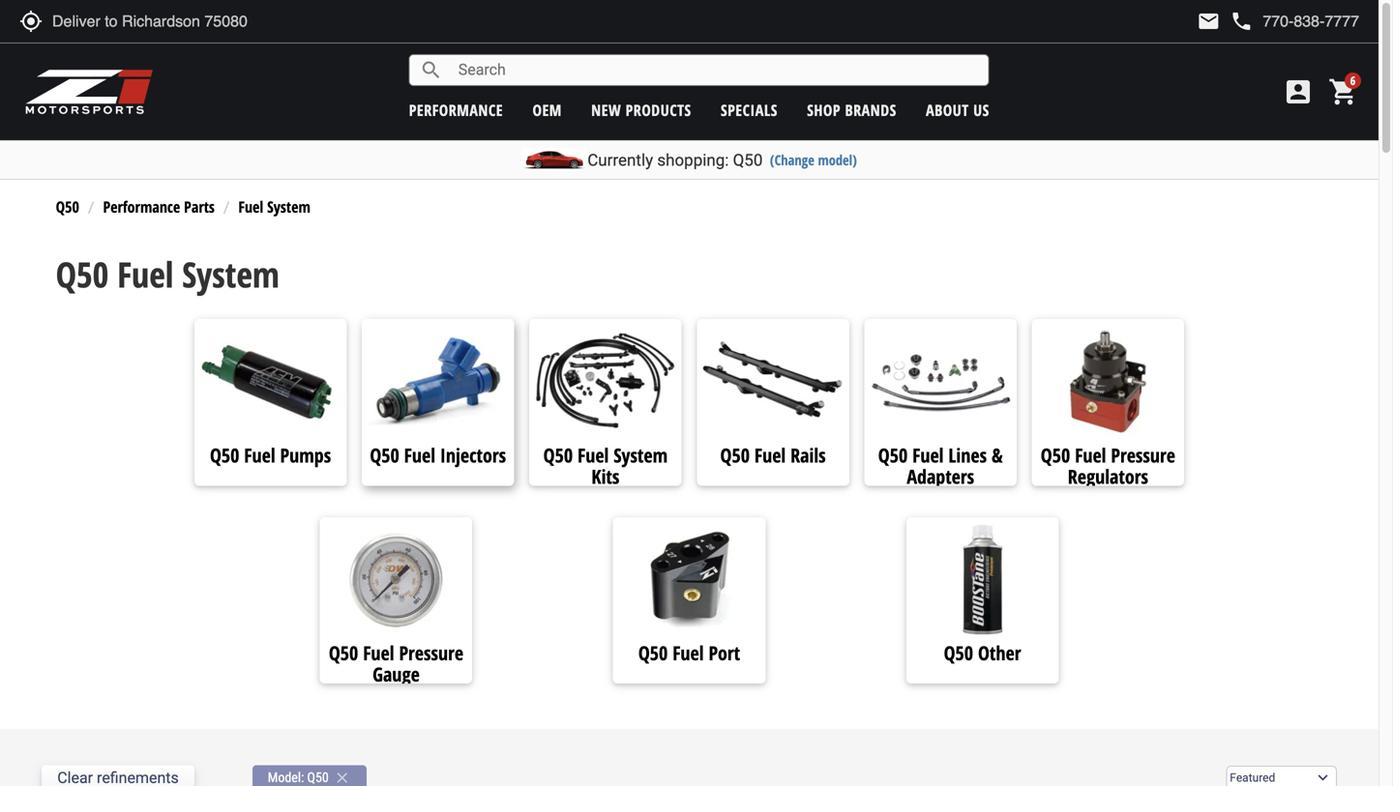 Task type: describe. For each thing, give the bounding box(es) containing it.
q50 for q50 fuel injectors
[[370, 442, 399, 469]]

q50 for q50 fuel lines & adapters
[[878, 442, 908, 469]]

q50 other
[[944, 640, 1021, 667]]

&
[[992, 442, 1003, 469]]

about us link
[[926, 100, 990, 120]]

q50 fuel system
[[56, 251, 279, 298]]

oem
[[533, 100, 562, 120]]

pressure for gauge
[[399, 640, 464, 667]]

q50 fuel port
[[638, 640, 740, 667]]

injectors
[[440, 442, 506, 469]]

q50 fuel pressure gauge
[[329, 640, 464, 688]]

about us
[[926, 100, 990, 120]]

regulators
[[1068, 463, 1149, 490]]

fuel system
[[238, 196, 310, 217]]

performance parts
[[103, 196, 215, 217]]

model: q50
[[268, 770, 329, 786]]

q50 right model:
[[307, 770, 329, 786]]

q50 for q50 fuel system
[[56, 251, 109, 298]]

us
[[974, 100, 990, 120]]

mail phone
[[1197, 10, 1253, 33]]

q50 fuel rails link
[[697, 442, 849, 469]]

q50 fuel rails
[[720, 442, 826, 469]]

gauge
[[373, 661, 420, 688]]

fuel for q50 fuel system kits
[[578, 442, 609, 469]]

q50 for q50 link
[[56, 196, 79, 217]]

(change
[[770, 150, 815, 169]]

shopping_cart
[[1329, 76, 1360, 107]]

q50 for q50 fuel port
[[638, 640, 668, 667]]

system for q50 fuel system kits
[[614, 442, 668, 469]]

phone link
[[1230, 10, 1360, 33]]

q50 for q50 fuel pressure regulators
[[1041, 442, 1070, 469]]

pumps
[[280, 442, 331, 469]]

performance parts link
[[103, 196, 215, 217]]

mail link
[[1197, 10, 1221, 33]]

q50 left (change
[[733, 150, 763, 170]]

q50 for q50 fuel system kits
[[543, 442, 573, 469]]

adapters
[[907, 463, 975, 490]]

shop brands
[[807, 100, 897, 120]]

phone
[[1230, 10, 1253, 33]]

q50 fuel pressure regulators
[[1041, 442, 1176, 490]]

my_location
[[19, 10, 43, 33]]

q50 fuel pressure regulators link
[[1032, 442, 1185, 490]]

Search search field
[[443, 55, 989, 85]]

shop brands link
[[807, 100, 897, 120]]

account_box link
[[1278, 76, 1319, 107]]

pressure for regulators
[[1111, 442, 1176, 469]]

search
[[420, 59, 443, 82]]

q50 fuel injectors
[[370, 442, 506, 469]]

q50 fuel pumps link
[[194, 442, 347, 469]]

new
[[591, 100, 621, 120]]

shopping_cart link
[[1324, 76, 1360, 107]]

currently
[[588, 150, 653, 170]]



Task type: locate. For each thing, give the bounding box(es) containing it.
shopping:
[[657, 150, 729, 170]]

fuel for q50 fuel lines & adapters
[[913, 442, 944, 469]]

0 vertical spatial pressure
[[1111, 442, 1176, 469]]

q50 for q50 other
[[944, 640, 973, 667]]

q50 inside the q50 fuel pressure regulators
[[1041, 442, 1070, 469]]

lines
[[949, 442, 987, 469]]

other
[[978, 640, 1021, 667]]

pressure inside q50 fuel pressure gauge
[[399, 640, 464, 667]]

q50 left performance
[[56, 196, 79, 217]]

system inside "q50 fuel system kits"
[[614, 442, 668, 469]]

specials link
[[721, 100, 778, 120]]

q50 fuel system kits link
[[529, 442, 682, 490]]

(change model) link
[[770, 150, 857, 169]]

fuel for q50 fuel injectors
[[404, 442, 435, 469]]

model:
[[268, 770, 304, 786]]

model)
[[818, 150, 857, 169]]

fuel inside "q50 fuel system kits"
[[578, 442, 609, 469]]

q50 left port
[[638, 640, 668, 667]]

q50 fuel system kits
[[543, 442, 668, 490]]

fuel for q50 fuel pumps
[[244, 442, 275, 469]]

specials
[[721, 100, 778, 120]]

fuel for q50 fuel pressure gauge
[[363, 640, 394, 667]]

q50 inside "q50 fuel system kits"
[[543, 442, 573, 469]]

q50 left other
[[944, 640, 973, 667]]

about
[[926, 100, 969, 120]]

q50 fuel pressure gauge link
[[320, 640, 472, 688]]

q50 for q50 fuel pressure gauge
[[329, 640, 358, 667]]

products
[[626, 100, 692, 120]]

system
[[267, 196, 310, 217], [182, 251, 279, 298], [614, 442, 668, 469]]

1 horizontal spatial pressure
[[1111, 442, 1176, 469]]

new products
[[591, 100, 692, 120]]

system for q50 fuel system
[[182, 251, 279, 298]]

q50 fuel lines & adapters
[[878, 442, 1003, 490]]

q50 link
[[56, 196, 79, 217]]

fuel inside q50 fuel lines & adapters
[[913, 442, 944, 469]]

account_box
[[1283, 76, 1314, 107]]

brands
[[845, 100, 897, 120]]

new products link
[[591, 100, 692, 120]]

z1 motorsports logo image
[[24, 68, 154, 116]]

0 horizontal spatial pressure
[[399, 640, 464, 667]]

fuel
[[238, 196, 263, 217], [117, 251, 174, 298], [244, 442, 275, 469], [404, 442, 435, 469], [578, 442, 609, 469], [755, 442, 786, 469], [913, 442, 944, 469], [1075, 442, 1106, 469], [363, 640, 394, 667], [673, 640, 704, 667]]

q50 inside q50 fuel pressure gauge
[[329, 640, 358, 667]]

currently shopping: q50 (change model)
[[588, 150, 857, 170]]

q50 left lines at right
[[878, 442, 908, 469]]

rails
[[791, 442, 826, 469]]

pressure inside the q50 fuel pressure regulators
[[1111, 442, 1176, 469]]

0 vertical spatial system
[[267, 196, 310, 217]]

mail
[[1197, 10, 1221, 33]]

parts
[[184, 196, 215, 217]]

performance link
[[409, 100, 503, 120]]

q50 left gauge
[[329, 640, 358, 667]]

shop
[[807, 100, 841, 120]]

q50 left rails
[[720, 442, 750, 469]]

fuel for q50 fuel pressure regulators
[[1075, 442, 1106, 469]]

fuel for q50 fuel rails
[[755, 442, 786, 469]]

q50 for q50 fuel pumps
[[210, 442, 239, 469]]

q50
[[733, 150, 763, 170], [56, 196, 79, 217], [56, 251, 109, 298], [210, 442, 239, 469], [370, 442, 399, 469], [543, 442, 573, 469], [720, 442, 750, 469], [878, 442, 908, 469], [1041, 442, 1070, 469], [329, 640, 358, 667], [638, 640, 668, 667], [944, 640, 973, 667], [307, 770, 329, 786]]

q50 right pumps
[[370, 442, 399, 469]]

kits
[[592, 463, 620, 490]]

q50 fuel lines & adapters link
[[865, 442, 1017, 490]]

fuel for q50 fuel system
[[117, 251, 174, 298]]

q50 inside q50 fuel lines & adapters
[[878, 442, 908, 469]]

fuel inside the q50 fuel pressure regulators
[[1075, 442, 1106, 469]]

2 vertical spatial system
[[614, 442, 668, 469]]

fuel inside q50 fuel pressure gauge
[[363, 640, 394, 667]]

performance
[[409, 100, 503, 120]]

1 vertical spatial pressure
[[399, 640, 464, 667]]

pressure
[[1111, 442, 1176, 469], [399, 640, 464, 667]]

q50 fuel pumps
[[210, 442, 331, 469]]

port
[[709, 640, 740, 667]]

q50 left pumps
[[210, 442, 239, 469]]

q50 other link
[[906, 640, 1059, 667]]

q50 fuel port link
[[613, 640, 766, 667]]

q50 right "&"
[[1041, 442, 1070, 469]]

fuel for q50 fuel port
[[673, 640, 704, 667]]

performance
[[103, 196, 180, 217]]

oem link
[[533, 100, 562, 120]]

q50 for q50 fuel rails
[[720, 442, 750, 469]]

fuel system link
[[238, 196, 310, 217]]

q50 fuel injectors link
[[362, 442, 514, 469]]

q50 left kits
[[543, 442, 573, 469]]

q50 down q50 link
[[56, 251, 109, 298]]

1 vertical spatial system
[[182, 251, 279, 298]]



Task type: vqa. For each thing, say whether or not it's contained in the screenshot.
'-' on the top left of page
no



